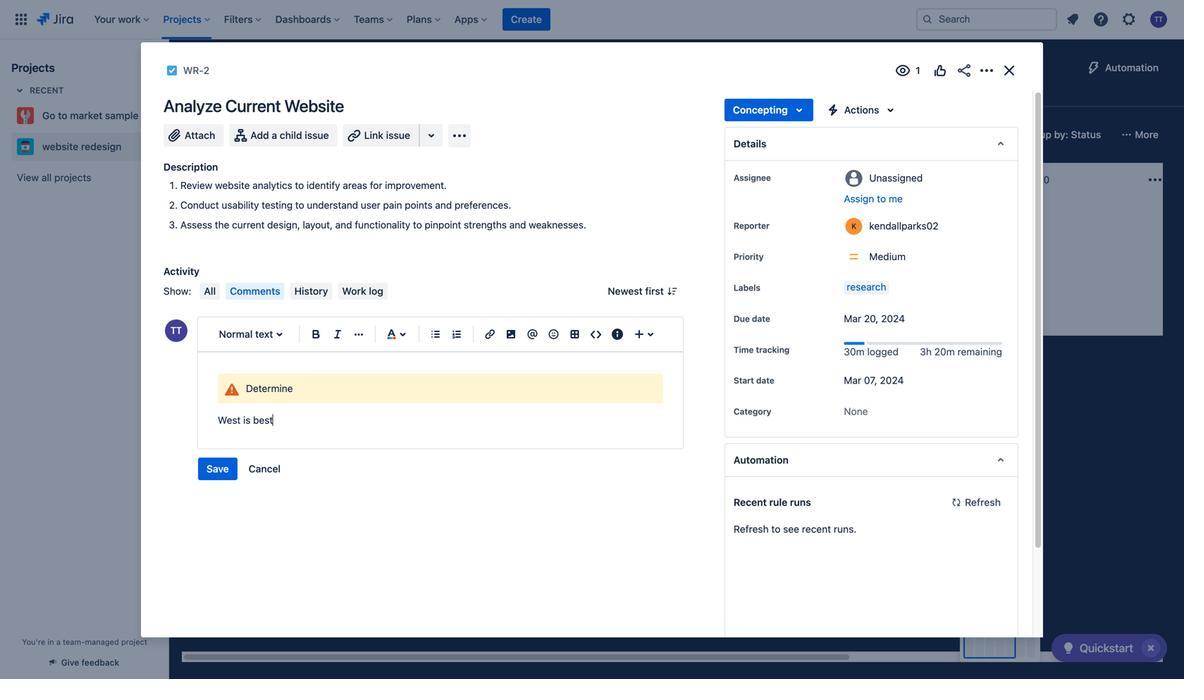 Task type: locate. For each thing, give the bounding box(es) containing it.
automation inside "analyze current website" dialog
[[734, 454, 789, 466]]

analyze
[[164, 96, 222, 116]]

0 horizontal spatial website
[[42, 141, 78, 152]]

1 horizontal spatial issue
[[386, 129, 410, 141]]

tab list
[[178, 82, 942, 107]]

more formatting image
[[351, 326, 368, 343]]

testing down analytics
[[262, 199, 293, 211]]

calendar
[[328, 89, 370, 100]]

2024 right 07,
[[880, 374, 904, 386]]

date for start date
[[757, 375, 775, 385]]

prototyping
[[796, 211, 849, 223]]

1 right do
[[438, 174, 442, 185]]

issue right child
[[305, 129, 329, 141]]

testing
[[1004, 175, 1039, 184]]

1 vertical spatial website
[[215, 179, 250, 191]]

1 horizontal spatial 1
[[438, 174, 442, 185]]

wr-2 link
[[183, 62, 210, 79]]

numbered list ⌘⇧7 image
[[449, 326, 465, 343]]

tab list containing board
[[178, 82, 942, 107]]

automation image
[[1086, 59, 1103, 76]]

2024 right 20,
[[882, 313, 906, 324]]

automation element
[[725, 443, 1019, 477]]

2
[[204, 65, 210, 76]]

automation right automation icon
[[1106, 62, 1159, 73]]

0 horizontal spatial testing
[[262, 199, 293, 211]]

normal text button
[[212, 319, 294, 350]]

group containing save
[[198, 458, 289, 480]]

add image, video, or file image
[[503, 326, 520, 343]]

start
[[734, 375, 754, 385]]

1 vertical spatial date
[[757, 375, 775, 385]]

0 vertical spatial automation
[[1106, 62, 1159, 73]]

review
[[181, 179, 213, 191]]

1
[[258, 174, 262, 185], [438, 174, 442, 185], [841, 174, 845, 185]]

0 horizontal spatial issue
[[305, 129, 329, 141]]

all
[[204, 285, 216, 297]]

and up pinpoint
[[435, 199, 452, 211]]

projects
[[11, 61, 55, 74]]

normal text
[[219, 328, 273, 340]]

project
[[121, 638, 147, 647]]

jira image
[[37, 11, 73, 28], [37, 11, 73, 28]]

determine
[[246, 383, 293, 394]]

reports
[[722, 89, 758, 100]]

text
[[255, 328, 273, 340]]

analytics
[[253, 179, 292, 191]]

3h 20m remaining
[[921, 346, 1003, 358]]

west is best
[[218, 414, 273, 426]]

group inside "analyze current website" dialog
[[198, 458, 289, 480]]

give feedback button
[[41, 651, 128, 674]]

assign to me button
[[844, 192, 1004, 206]]

a right add
[[272, 129, 277, 141]]

menu bar
[[197, 283, 391, 300]]

points
[[405, 199, 433, 211]]

0 vertical spatial a
[[272, 129, 277, 141]]

normal
[[219, 328, 253, 340]]

history button
[[290, 283, 333, 300]]

add a child issue button
[[229, 124, 338, 147]]

0 horizontal spatial 1
[[258, 174, 262, 185]]

table image
[[567, 326, 584, 343]]

layout,
[[303, 219, 333, 231]]

attach
[[185, 129, 215, 141]]

1 vertical spatial testing
[[416, 211, 448, 223]]

summary
[[189, 89, 233, 100]]

create button inside primary element
[[503, 8, 551, 31]]

0
[[1044, 174, 1050, 185]]

2 mar from the top
[[844, 374, 862, 386]]

mar left 20,
[[844, 313, 862, 324]]

board
[[250, 88, 278, 100]]

date right due
[[752, 314, 771, 324]]

1 vertical spatial automation
[[734, 454, 789, 466]]

is
[[243, 414, 251, 426]]

1 right complete
[[258, 174, 262, 185]]

you're
[[22, 638, 45, 647]]

0 vertical spatial date
[[752, 314, 771, 324]]

and down conduct usability testing to understand user pain points and preferences.
[[335, 219, 352, 231]]

a inside button
[[272, 129, 277, 141]]

details element
[[725, 127, 1019, 161]]

1 horizontal spatial and
[[435, 199, 452, 211]]

remaining
[[958, 346, 1003, 358]]

save
[[207, 463, 229, 475]]

link web pages and more image
[[423, 127, 440, 144]]

emoji image
[[545, 326, 562, 343]]

for
[[370, 179, 383, 191]]

website up "view all projects"
[[42, 141, 78, 152]]

and right strengths
[[510, 219, 526, 231]]

quickstart
[[1080, 641, 1134, 655]]

activity
[[164, 266, 200, 277]]

30m
[[844, 346, 865, 358]]

areas
[[343, 179, 368, 191]]

work log button
[[338, 283, 388, 300]]

pain
[[383, 199, 402, 211]]

1 horizontal spatial automation
[[1106, 62, 1159, 73]]

1 horizontal spatial a
[[272, 129, 277, 141]]

analyze current website dialog
[[141, 42, 1044, 679]]

2 issue from the left
[[386, 129, 410, 141]]

work
[[342, 285, 367, 297]]

1 up assign on the top right
[[841, 174, 845, 185]]

1 mar from the top
[[844, 313, 862, 324]]

1 vertical spatial 2024
[[880, 374, 904, 386]]

2 horizontal spatial 1
[[841, 174, 845, 185]]

0 vertical spatial mar
[[844, 313, 862, 324]]

assign
[[844, 193, 875, 205]]

child
[[280, 129, 302, 141]]

mention image
[[524, 326, 541, 343]]

website inside dialog
[[215, 179, 250, 191]]

menu bar inside "analyze current website" dialog
[[197, 283, 391, 300]]

medium image
[[749, 276, 760, 288]]

automation down category
[[734, 454, 789, 466]]

search image
[[922, 14, 934, 25]]

define goals
[[199, 211, 254, 223]]

analyze current website
[[164, 96, 344, 116]]

1 vertical spatial mar
[[844, 374, 862, 386]]

testing down points
[[416, 211, 448, 223]]

to right go
[[58, 110, 67, 121]]

to left me
[[877, 193, 887, 205]]

none
[[844, 405, 869, 417]]

info panel image
[[609, 326, 626, 343]]

issue right the link
[[386, 129, 410, 141]]

date right start
[[757, 375, 775, 385]]

testing
[[262, 199, 293, 211], [416, 211, 448, 223]]

save button
[[198, 458, 237, 480]]

1 vertical spatial a
[[56, 638, 61, 647]]

current
[[232, 219, 265, 231]]

managed
[[85, 638, 119, 647]]

mar
[[844, 313, 862, 324], [844, 374, 862, 386]]

0 vertical spatial testing
[[262, 199, 293, 211]]

issue
[[305, 129, 329, 141], [386, 129, 410, 141]]

in
[[48, 638, 54, 647]]

view
[[17, 172, 39, 183]]

30m logged
[[844, 346, 899, 358]]

0 vertical spatial 2024
[[882, 313, 906, 324]]

actions
[[845, 104, 880, 116]]

newest
[[608, 285, 643, 297]]

usability
[[222, 199, 259, 211]]

mar for mar 07, 2024
[[844, 374, 862, 386]]

comments button
[[226, 283, 285, 300]]

1 horizontal spatial website
[[215, 179, 250, 191]]

a right in at the bottom left
[[56, 638, 61, 647]]

assess
[[181, 219, 212, 231]]

1 horizontal spatial testing
[[416, 211, 448, 223]]

dismiss quickstart image
[[1140, 637, 1163, 659]]

0 vertical spatial website
[[42, 141, 78, 152]]

kendallparks02
[[870, 220, 939, 232]]

task image
[[166, 65, 178, 76]]

concepting
[[733, 104, 788, 116]]

panel warning image
[[224, 381, 240, 398]]

to inside assign to me button
[[877, 193, 887, 205]]

1 issue from the left
[[305, 129, 329, 141]]

mar 20, 2024
[[844, 313, 906, 324]]

mar left 07,
[[844, 374, 862, 386]]

group
[[198, 458, 289, 480]]

italic ⌘i image
[[329, 326, 346, 343]]

date for due date
[[752, 314, 771, 324]]

labels
[[734, 283, 761, 293]]

do
[[420, 175, 432, 184]]

testing inside "analyze current website" dialog
[[262, 199, 293, 211]]

0 horizontal spatial automation
[[734, 454, 789, 466]]

website up the usability
[[215, 179, 250, 191]]

add people image
[[362, 126, 379, 143]]

menu bar containing all
[[197, 283, 391, 300]]

view all projects
[[17, 172, 91, 183]]

team-
[[63, 638, 85, 647]]

cancel
[[249, 463, 281, 475]]

pinpoint
[[425, 219, 461, 231]]

automation
[[1106, 62, 1159, 73], [734, 454, 789, 466]]



Task type: describe. For each thing, give the bounding box(es) containing it.
go to market sample link
[[11, 102, 152, 130]]

create inside button
[[511, 13, 542, 25]]

07,
[[865, 374, 878, 386]]

review website analytics to identify areas for improvement.
[[181, 179, 447, 191]]

check image
[[1061, 640, 1078, 657]]

20m
[[935, 346, 955, 358]]

to do 1
[[407, 174, 442, 185]]

3 1 from the left
[[841, 174, 845, 185]]

code snippet image
[[588, 326, 605, 343]]

define
[[199, 211, 227, 223]]

20,
[[865, 313, 879, 324]]

comments
[[230, 285, 280, 297]]

website redesign link
[[11, 133, 152, 161]]

add
[[251, 129, 269, 141]]

sample
[[105, 110, 139, 121]]

all
[[42, 172, 52, 183]]

bold ⌘b image
[[308, 326, 325, 343]]

feedback
[[82, 658, 119, 668]]

view all projects link
[[11, 165, 158, 190]]

recent
[[30, 85, 64, 95]]

current
[[225, 96, 281, 116]]

add app image
[[451, 127, 468, 144]]

conduct usability testing to understand user pain points and preferences.
[[181, 199, 512, 211]]

link image
[[482, 326, 499, 343]]

west
[[218, 414, 241, 426]]

understand
[[307, 199, 358, 211]]

more information about this user image
[[846, 218, 863, 235]]

complete
[[208, 175, 252, 184]]

to down points
[[413, 219, 422, 231]]

2024 for mar 07, 2024
[[880, 374, 904, 386]]

0 horizontal spatial a
[[56, 638, 61, 647]]

due
[[734, 314, 750, 324]]

log
[[369, 285, 384, 297]]

Search field
[[917, 8, 1058, 31]]

newest first
[[608, 285, 664, 297]]

to
[[407, 175, 418, 184]]

mar for mar 20, 2024
[[844, 313, 862, 324]]

best
[[253, 414, 273, 426]]

automation inside button
[[1106, 62, 1159, 73]]

assignee
[[734, 173, 771, 183]]

description
[[164, 161, 218, 173]]

to left identify
[[295, 179, 304, 191]]

preferences.
[[455, 199, 512, 211]]

primary element
[[8, 0, 906, 39]]

actions button
[[819, 99, 905, 121]]

to inside go to market sample link
[[58, 110, 67, 121]]

1 1 from the left
[[258, 174, 262, 185]]

Comment - Main content area, start typing to enter text. text field
[[218, 374, 664, 429]]

create banner
[[0, 0, 1185, 39]]

link issue
[[364, 129, 410, 141]]

design,
[[267, 219, 300, 231]]

a/b
[[398, 211, 414, 223]]

automation button
[[1080, 56, 1168, 79]]

link
[[364, 129, 384, 141]]

user
[[361, 199, 381, 211]]

time
[[734, 345, 754, 355]]

mar 07, 2024
[[844, 374, 904, 386]]

conduct
[[181, 199, 219, 211]]

link issue button
[[343, 124, 420, 147]]

Search board text field
[[188, 125, 295, 145]]

issue inside add a child issue button
[[305, 129, 329, 141]]

bullet list ⌘⇧8 image
[[427, 326, 444, 343]]

actions image
[[979, 62, 996, 79]]

list link
[[292, 82, 314, 107]]

reporter
[[734, 221, 770, 231]]

close image
[[1001, 62, 1018, 79]]

work log
[[342, 285, 384, 297]]

collapse recent projects image
[[11, 82, 28, 99]]

testing 0
[[1004, 174, 1050, 185]]

priority
[[734, 252, 764, 262]]

redesign
[[81, 141, 122, 152]]

go
[[42, 110, 55, 121]]

2 1 from the left
[[438, 174, 442, 185]]

task image
[[597, 276, 608, 288]]

2024 for mar 20, 2024
[[882, 313, 906, 324]]

issue inside link issue button
[[386, 129, 410, 141]]

history
[[295, 285, 328, 297]]

vote options: no one has voted for this issue yet. image
[[932, 62, 949, 79]]

go to market sample
[[42, 110, 139, 121]]

0 horizontal spatial and
[[335, 219, 352, 231]]

to down review website analytics to identify areas for improvement. on the left of page
[[295, 199, 304, 211]]

me
[[889, 193, 903, 205]]

start date
[[734, 375, 775, 385]]

3h
[[921, 346, 932, 358]]

copy link to issue image
[[207, 64, 218, 75]]

calendar link
[[326, 82, 373, 107]]

due date
[[734, 314, 771, 324]]

2 horizontal spatial and
[[510, 219, 526, 231]]

you're in a team-managed project
[[22, 638, 147, 647]]

assign to me
[[844, 193, 903, 205]]

research
[[847, 281, 887, 293]]

projects
[[54, 172, 91, 183]]

website redesign
[[42, 141, 122, 152]]

newest first button
[[600, 283, 684, 300]]

goals
[[230, 211, 254, 223]]

a/b testing
[[398, 211, 448, 223]]

strengths
[[464, 219, 507, 231]]

show subtasks image
[[830, 276, 847, 293]]

market
[[70, 110, 102, 121]]



Task type: vqa. For each thing, say whether or not it's contained in the screenshot.
projects
yes



